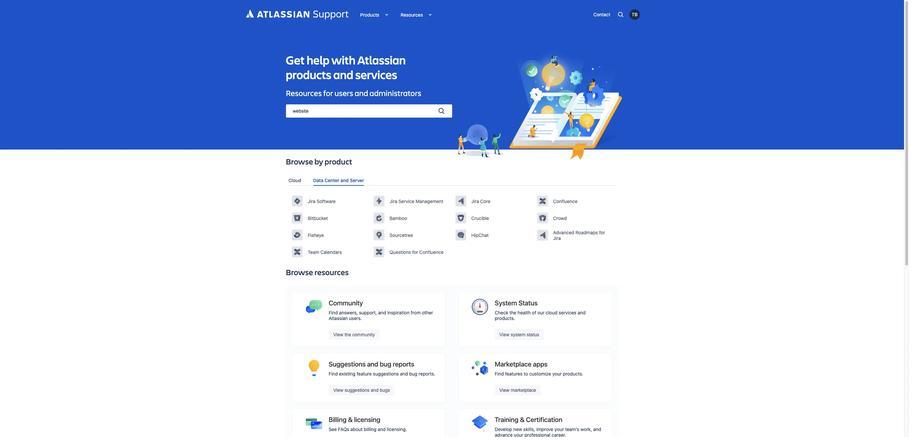Task type: vqa. For each thing, say whether or not it's contained in the screenshot.
top services
yes



Task type: locate. For each thing, give the bounding box(es) containing it.
and left bugs
[[371, 388, 379, 393]]

0 horizontal spatial atlassian
[[329, 316, 348, 321]]

1 vertical spatial services
[[559, 310, 577, 316]]

and right users
[[355, 88, 368, 98]]

& up the 'new'
[[520, 416, 525, 424]]

check
[[495, 310, 508, 316]]

0 vertical spatial services
[[355, 67, 397, 82]]

suggestions and bug reports find existing feature suggestions and bug reports.
[[329, 361, 435, 377]]

and down reports
[[400, 371, 408, 377]]

view marketplace button
[[495, 385, 541, 396]]

advanced roadmaps for jira link
[[537, 230, 612, 241]]

2 & from the left
[[520, 416, 525, 424]]

1 horizontal spatial services
[[559, 310, 577, 316]]

the inside system status check the health of our cloud services and products.
[[510, 310, 517, 316]]

jira for jira service management
[[390, 198, 397, 204]]

& for training
[[520, 416, 525, 424]]

Search site content search field
[[286, 104, 452, 118]]

search page image
[[617, 11, 624, 18]]

health
[[518, 310, 531, 316]]

products. down "system"
[[495, 316, 515, 321]]

confluence down the sourcetree link
[[419, 249, 444, 255]]

1 horizontal spatial the
[[510, 310, 517, 316]]

0 horizontal spatial confluence
[[419, 249, 444, 255]]

answers,
[[339, 310, 358, 316]]

services up "administrators" on the left top
[[355, 67, 397, 82]]

resources down "products"
[[286, 88, 322, 98]]

and inside the training & certification develop new skills, improve your team's work, and advance your professional career.
[[593, 427, 601, 432]]

find left existing
[[329, 371, 338, 377]]

browse up "cloud"
[[286, 156, 313, 167]]

jira core link
[[455, 196, 531, 207]]

service
[[399, 198, 414, 204]]

marketplace
[[511, 388, 536, 393]]

0 horizontal spatial products.
[[495, 316, 515, 321]]

atlassian inside the community find answers, support, and inspiration from other atlassian users.
[[329, 316, 348, 321]]

confluence inside confluence link
[[553, 198, 578, 204]]

1 vertical spatial for
[[599, 230, 605, 236]]

find inside the community find answers, support, and inspiration from other atlassian users.
[[329, 310, 338, 316]]

sourcetree
[[390, 232, 413, 238]]

the left health
[[510, 310, 517, 316]]

resources for resources
[[401, 12, 423, 17]]

tab list
[[286, 175, 618, 186]]

about
[[351, 427, 363, 432]]

2 horizontal spatial for
[[599, 230, 605, 236]]

0 vertical spatial browse
[[286, 156, 313, 167]]

billing & licensing see faqs about billing and licensing.
[[329, 416, 407, 432]]

confluence up crowd
[[553, 198, 578, 204]]

1 vertical spatial resources
[[286, 88, 322, 98]]

your
[[552, 371, 562, 377], [555, 427, 564, 432], [514, 432, 523, 437]]

fisheye link
[[292, 230, 367, 241]]

0 horizontal spatial suggestions
[[345, 388, 370, 393]]

1 horizontal spatial for
[[412, 249, 418, 255]]

0 vertical spatial confluence
[[553, 198, 578, 204]]

atlassian logo image
[[246, 10, 349, 20]]

and right work,
[[593, 427, 601, 432]]

browse for browse by product
[[286, 156, 313, 167]]

and right support,
[[378, 310, 386, 316]]

view for marketplace apps
[[500, 388, 510, 393]]

1 horizontal spatial &
[[520, 416, 525, 424]]

community
[[329, 299, 363, 307]]

for right roadmaps
[[599, 230, 605, 236]]

jira inside advanced roadmaps for jira
[[553, 236, 561, 241]]

view
[[333, 332, 343, 338], [500, 332, 510, 338], [333, 388, 343, 393], [500, 388, 510, 393]]

view down answers, at the bottom left of the page
[[333, 332, 343, 338]]

products. right 'customize'
[[563, 371, 583, 377]]

professional
[[525, 432, 551, 437]]

cloud tab
[[286, 175, 304, 186]]

our
[[538, 310, 545, 316]]

billing
[[364, 427, 377, 432]]

and inside button
[[371, 388, 379, 393]]

system
[[511, 332, 526, 338]]

of
[[532, 310, 536, 316]]

status
[[519, 299, 538, 307]]

jira left service
[[390, 198, 397, 204]]

services right the cloud
[[559, 310, 577, 316]]

1 horizontal spatial products.
[[563, 371, 583, 377]]

and right billing
[[378, 427, 386, 432]]

0 vertical spatial for
[[323, 88, 333, 98]]

services inside system status check the health of our cloud services and products.
[[559, 310, 577, 316]]

data center and server tab
[[311, 175, 367, 186]]

your inside marketplace apps find features to customize your products.
[[552, 371, 562, 377]]

products image
[[379, 11, 387, 19]]

view the community button
[[329, 330, 380, 340]]

bug
[[380, 361, 391, 368], [409, 371, 417, 377]]

1 vertical spatial atlassian
[[329, 316, 348, 321]]

core
[[480, 198, 491, 204]]

1 vertical spatial browse
[[286, 267, 313, 278]]

1 & from the left
[[348, 416, 353, 424]]

jira left the software
[[308, 198, 316, 204]]

view down existing
[[333, 388, 343, 393]]

view left system
[[500, 332, 510, 338]]

2 vertical spatial for
[[412, 249, 418, 255]]

global hero book people image
[[507, 43, 627, 163]]

develop
[[495, 427, 512, 432]]

and inside tab
[[341, 178, 349, 183]]

cloud
[[289, 178, 301, 183]]

tab list containing cloud
[[286, 175, 618, 186]]

inspiration
[[387, 310, 410, 316]]

jira down crowd
[[553, 236, 561, 241]]

for
[[323, 88, 333, 98], [599, 230, 605, 236], [412, 249, 418, 255]]

cloud
[[546, 310, 558, 316]]

view for system status
[[500, 332, 510, 338]]

the
[[510, 310, 517, 316], [345, 332, 351, 338]]

jira service management
[[390, 198, 443, 204]]

0 horizontal spatial the
[[345, 332, 351, 338]]

bug left reports
[[380, 361, 391, 368]]

1 vertical spatial products.
[[563, 371, 583, 377]]

0 horizontal spatial resources
[[286, 88, 322, 98]]

suggestions
[[329, 361, 366, 368]]

1 horizontal spatial suggestions
[[373, 371, 399, 377]]

browse down the team
[[286, 267, 313, 278]]

jira
[[308, 198, 316, 204], [390, 198, 397, 204], [471, 198, 479, 204], [553, 236, 561, 241]]

customize
[[529, 371, 551, 377]]

find left answers, at the bottom left of the page
[[329, 310, 338, 316]]

find left 'features'
[[495, 371, 504, 377]]

support,
[[359, 310, 377, 316]]

for left users
[[323, 88, 333, 98]]

team
[[308, 249, 319, 255]]

1 horizontal spatial resources
[[401, 12, 423, 17]]

and left server
[[341, 178, 349, 183]]

0 vertical spatial the
[[510, 310, 517, 316]]

and up users
[[333, 67, 353, 82]]

suggestions up bugs
[[373, 371, 399, 377]]

1 vertical spatial suggestions
[[345, 388, 370, 393]]

resources inside button
[[401, 12, 423, 17]]

feature
[[357, 371, 372, 377]]

crucible
[[471, 215, 489, 221]]

1 horizontal spatial confluence
[[553, 198, 578, 204]]

2 browse from the top
[[286, 267, 313, 278]]

and
[[333, 67, 353, 82], [355, 88, 368, 98], [341, 178, 349, 183], [378, 310, 386, 316], [578, 310, 586, 316], [367, 361, 378, 368], [400, 371, 408, 377], [371, 388, 379, 393], [378, 427, 386, 432], [593, 427, 601, 432]]

confluence
[[553, 198, 578, 204], [419, 249, 444, 255]]

and inside system status check the health of our cloud services and products.
[[578, 310, 586, 316]]

1 vertical spatial the
[[345, 332, 351, 338]]

0 horizontal spatial &
[[348, 416, 353, 424]]

and right the cloud
[[578, 310, 586, 316]]

find inside marketplace apps find features to customize your products.
[[495, 371, 504, 377]]

community find answers, support, and inspiration from other atlassian users.
[[329, 299, 433, 321]]

suggestions
[[373, 371, 399, 377], [345, 388, 370, 393]]

view down 'features'
[[500, 388, 510, 393]]

services inside get help with atlassian products and services
[[355, 67, 397, 82]]

faqs
[[338, 427, 349, 432]]

jira left the core on the top
[[471, 198, 479, 204]]

find
[[329, 310, 338, 316], [329, 371, 338, 377], [495, 371, 504, 377]]

data
[[313, 178, 323, 183]]

0 vertical spatial suggestions
[[373, 371, 399, 377]]

& inside the training & certification develop new skills, improve your team's work, and advance your professional career.
[[520, 416, 525, 424]]

the inside button
[[345, 332, 351, 338]]

existing
[[339, 371, 355, 377]]

your right 'customize'
[[552, 371, 562, 377]]

1 horizontal spatial atlassian
[[358, 52, 406, 68]]

& inside billing & licensing see faqs about billing and licensing.
[[348, 416, 353, 424]]

see
[[329, 427, 337, 432]]

0 horizontal spatial bug
[[380, 361, 391, 368]]

0 vertical spatial resources
[[401, 12, 423, 17]]

contact
[[594, 12, 610, 17]]

hipchat link
[[455, 230, 531, 241]]

0 horizontal spatial for
[[323, 88, 333, 98]]

fisheye
[[308, 232, 324, 238]]

bug left the reports.
[[409, 371, 417, 377]]

0 horizontal spatial services
[[355, 67, 397, 82]]

1 browse from the top
[[286, 156, 313, 167]]

apps
[[533, 361, 548, 368]]

0 vertical spatial atlassian
[[358, 52, 406, 68]]

for right questions
[[412, 249, 418, 255]]

system status check the health of our cloud services and products.
[[495, 299, 586, 321]]

features
[[505, 371, 523, 377]]

the left community
[[345, 332, 351, 338]]

questions
[[390, 249, 411, 255]]

0 vertical spatial products.
[[495, 316, 515, 321]]

1 horizontal spatial bug
[[409, 371, 417, 377]]

1 vertical spatial confluence
[[419, 249, 444, 255]]

to
[[524, 371, 528, 377]]

suggestions down "feature"
[[345, 388, 370, 393]]

licensing
[[354, 416, 380, 424]]

& up about
[[348, 416, 353, 424]]

resources right products image
[[401, 12, 423, 17]]

resources
[[401, 12, 423, 17], [286, 88, 322, 98]]

atlassian
[[358, 52, 406, 68], [329, 316, 348, 321]]

advanced
[[553, 230, 574, 236]]

other
[[422, 310, 433, 316]]

help
[[307, 52, 330, 68]]



Task type: describe. For each thing, give the bounding box(es) containing it.
users
[[335, 88, 353, 98]]

confluence inside questions for confluence link
[[419, 249, 444, 255]]

reports
[[393, 361, 414, 368]]

questions for confluence
[[390, 249, 444, 255]]

suggestions inside suggestions and bug reports find existing feature suggestions and bug reports.
[[373, 371, 399, 377]]

data center and server
[[313, 178, 364, 183]]

resources
[[315, 267, 349, 278]]

& for billing
[[348, 416, 353, 424]]

career.
[[552, 432, 566, 437]]

jira for jira software
[[308, 198, 316, 204]]

resources for resources for users and administrators
[[286, 88, 322, 98]]

improve
[[536, 427, 553, 432]]

marketplace
[[495, 361, 532, 368]]

management
[[416, 198, 443, 204]]

bugs
[[380, 388, 390, 393]]

resources for users and administrators
[[286, 88, 421, 98]]

confluence link
[[537, 196, 612, 207]]

view the community
[[333, 332, 375, 338]]

work,
[[581, 427, 592, 432]]

find inside suggestions and bug reports find existing feature suggestions and bug reports.
[[329, 371, 338, 377]]

training & certification develop new skills, improve your team's work, and advance your professional career.
[[495, 416, 601, 437]]

search image
[[438, 107, 446, 115]]

bamboo
[[390, 215, 407, 221]]

resources button
[[396, 10, 436, 20]]

your left team's
[[555, 427, 564, 432]]

and inside get help with atlassian products and services
[[333, 67, 353, 82]]

and up "feature"
[[367, 361, 378, 368]]

crowd
[[553, 215, 567, 221]]

for for users
[[323, 88, 333, 98]]

view system status
[[500, 332, 539, 338]]

and inside billing & licensing see faqs about billing and licensing.
[[378, 427, 386, 432]]

view for community
[[333, 332, 343, 338]]

hipchat
[[471, 232, 489, 238]]

atlassian inside get help with atlassian products and services
[[358, 52, 406, 68]]

by
[[315, 156, 323, 167]]

with
[[332, 52, 356, 68]]

global hero small people image
[[452, 124, 504, 158]]

status
[[527, 332, 539, 338]]

marketplace apps find features to customize your products.
[[495, 361, 583, 377]]

1 vertical spatial bug
[[409, 371, 417, 377]]

view system status button
[[495, 330, 544, 340]]

view marketplace
[[500, 388, 536, 393]]

browse for browse resources
[[286, 267, 313, 278]]

bitbucket
[[308, 215, 328, 221]]

and inside the community find answers, support, and inspiration from other atlassian users.
[[378, 310, 386, 316]]

jira for jira core
[[471, 198, 479, 204]]

view for suggestions and bug reports
[[333, 388, 343, 393]]

products. inside marketplace apps find features to customize your products.
[[563, 371, 583, 377]]

new
[[513, 427, 522, 432]]

community
[[352, 332, 375, 338]]

questions for confluence link
[[374, 247, 449, 257]]

jira software link
[[292, 196, 367, 207]]

for inside advanced roadmaps for jira
[[599, 230, 605, 236]]

get
[[286, 52, 305, 68]]

browse by product
[[286, 156, 352, 167]]

advance
[[495, 432, 513, 437]]

account avatar image
[[629, 9, 640, 20]]

center
[[325, 178, 339, 183]]

roadmaps
[[576, 230, 598, 236]]

certification
[[526, 416, 563, 424]]

reports.
[[419, 371, 435, 377]]

products
[[360, 12, 379, 17]]

products. inside system status check the health of our cloud services and products.
[[495, 316, 515, 321]]

jira software
[[308, 198, 336, 204]]

administrators
[[370, 88, 421, 98]]

users.
[[349, 316, 362, 321]]

skills,
[[523, 427, 535, 432]]

calendars
[[321, 249, 342, 255]]

get help with atlassian products and services
[[286, 52, 406, 82]]

crowd link
[[537, 213, 612, 224]]

billing
[[329, 416, 347, 424]]

advanced roadmaps for jira
[[553, 230, 605, 241]]

for for confluence
[[412, 249, 418, 255]]

suggestions inside button
[[345, 388, 370, 393]]

products button
[[355, 10, 392, 20]]

products
[[286, 67, 331, 82]]

system
[[495, 299, 517, 307]]

your left skills,
[[514, 432, 523, 437]]

team calendars link
[[292, 247, 367, 257]]

product
[[325, 156, 352, 167]]

team calendars
[[308, 249, 342, 255]]

team's
[[565, 427, 579, 432]]

from
[[411, 310, 421, 316]]

licensing.
[[387, 427, 407, 432]]

jira core
[[471, 198, 491, 204]]

software
[[317, 198, 336, 204]]

0 vertical spatial bug
[[380, 361, 391, 368]]

bamboo link
[[374, 213, 449, 224]]

jira service management link
[[374, 196, 449, 207]]

training
[[495, 416, 519, 424]]

server
[[350, 178, 364, 183]]

resources dropdown image
[[423, 11, 431, 19]]

contact link
[[590, 10, 614, 20]]



